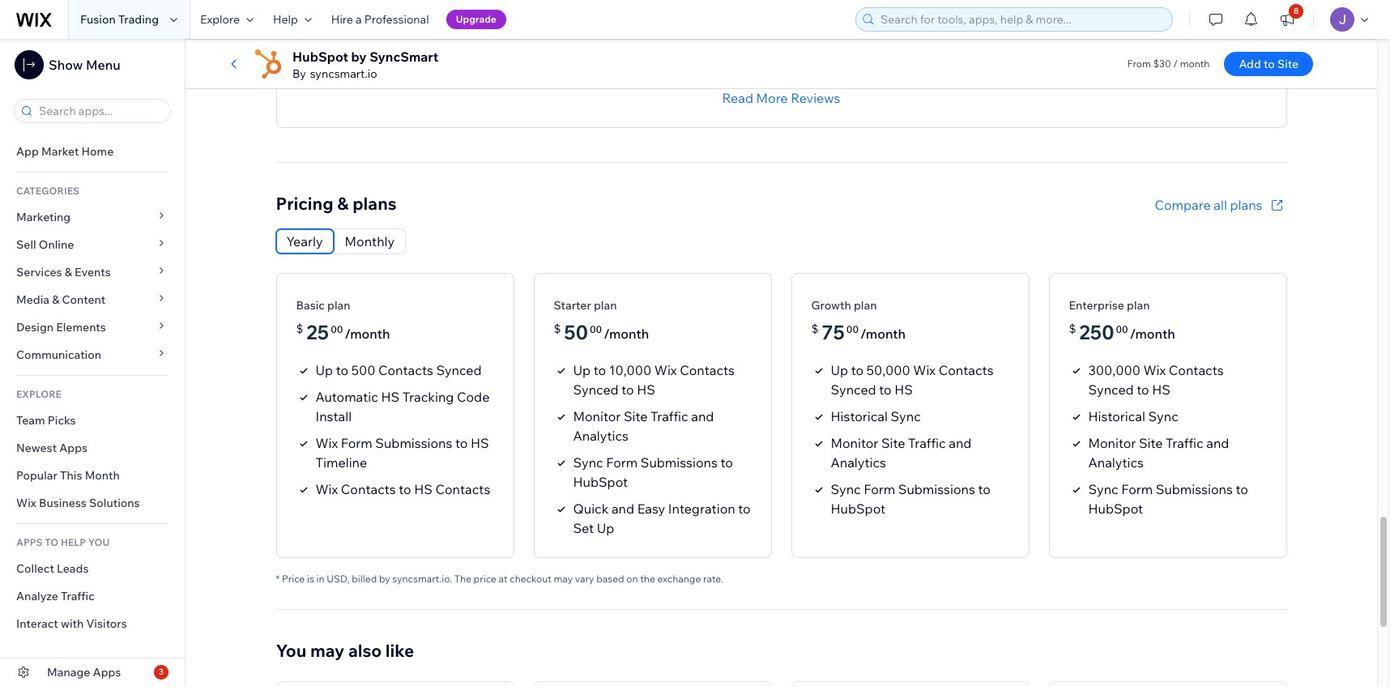 Task type: locate. For each thing, give the bounding box(es) containing it.
00 inside $ 50 00 /month
[[590, 323, 602, 335]]

2 horizontal spatial &
[[337, 193, 349, 214]]

may left vary
[[554, 573, 573, 585]]

3 plan from the left
[[854, 298, 877, 312]]

design elements link
[[0, 314, 185, 341]]

1 horizontal spatial sync form submissions to hubspot
[[831, 481, 991, 517]]

plan up '$ 75 00 /month'
[[854, 298, 877, 312]]

wix right 10,000
[[655, 362, 677, 378]]

$ left the 25
[[296, 321, 303, 336]]

sync form submissions to hubspot for 75
[[831, 481, 991, 517]]

& left events
[[65, 265, 72, 280]]

show
[[49, 57, 83, 73]]

hs down 10,000
[[637, 381, 655, 398]]

also
[[348, 640, 382, 661]]

hs inside the up to 50,000 wix contacts synced to hs
[[895, 381, 913, 398]]

2 horizontal spatial sync form submissions to hubspot
[[1089, 481, 1248, 517]]

syncsmart
[[370, 49, 438, 65]]

a
[[356, 12, 362, 27]]

/month for 250
[[1130, 325, 1175, 342]]

apps
[[16, 536, 43, 549]]

sync form submissions to hubspot
[[573, 454, 733, 490], [831, 481, 991, 517], [1089, 481, 1248, 517]]

up inside the up to 50,000 wix contacts synced to hs
[[831, 362, 848, 378]]

4 $ from the left
[[1069, 321, 1076, 336]]

0 horizontal spatial analytics
[[573, 428, 629, 444]]

apps for newest apps
[[59, 441, 88, 455]]

2 historical sync from the left
[[1089, 408, 1179, 424]]

with
[[61, 617, 84, 631]]

/month inside '$ 75 00 /month'
[[861, 325, 906, 342]]

& for events
[[65, 265, 72, 280]]

compare all plans
[[1155, 197, 1263, 213]]

add to site button
[[1225, 52, 1314, 76]]

hs
[[637, 381, 655, 398], [895, 381, 913, 398], [1152, 381, 1171, 398], [381, 389, 400, 405], [471, 435, 489, 451], [414, 481, 433, 497]]

plans
[[353, 193, 397, 214], [1230, 197, 1263, 213]]

media & content link
[[0, 286, 185, 314]]

monitor site traffic and analytics down "300,000 wix contacts synced to hs" at right bottom
[[1089, 435, 1229, 470]]

hs down the code
[[471, 435, 489, 451]]

to inside "300,000 wix contacts synced to hs"
[[1137, 381, 1149, 398]]

10,000
[[609, 362, 652, 378]]

code
[[457, 389, 490, 405]]

1 vertical spatial may
[[310, 640, 345, 661]]

submissions inside wix form submissions to hs timeline
[[375, 435, 452, 451]]

4 plan from the left
[[1127, 298, 1150, 312]]

2 /month from the left
[[604, 325, 649, 342]]

00 right 50
[[590, 323, 602, 335]]

up down 75
[[831, 362, 848, 378]]

1 horizontal spatial historical
[[1089, 408, 1146, 424]]

monitor site traffic and analytics down the up to 50,000 wix contacts synced to hs
[[831, 435, 972, 470]]

wix up timeline
[[316, 435, 338, 451]]

$ 25 00 /month
[[296, 320, 390, 344]]

25
[[307, 320, 329, 344]]

/month inside the $ 25 00 /month
[[345, 325, 390, 342]]

2 horizontal spatial monitor site traffic and analytics
[[1089, 435, 1229, 470]]

1 horizontal spatial monitor site traffic and analytics
[[831, 435, 972, 470]]

1 vertical spatial by
[[379, 573, 390, 585]]

1 /month from the left
[[345, 325, 390, 342]]

synced down 50,000
[[831, 381, 876, 398]]

to inside button
[[1264, 57, 1275, 71]]

hubspot by syncsmart logo image
[[254, 49, 283, 79]]

0 vertical spatial may
[[554, 573, 573, 585]]

/month inside $ 250 00 /month
[[1130, 325, 1175, 342]]

wix contacts to hs contacts
[[316, 481, 490, 497]]

hs inside wix form submissions to hs timeline
[[471, 435, 489, 451]]

apps right manage
[[93, 665, 121, 680]]

1 vertical spatial &
[[65, 265, 72, 280]]

$ inside the $ 25 00 /month
[[296, 321, 303, 336]]

explore
[[200, 12, 240, 27]]

solutions
[[89, 496, 140, 510]]

hire
[[331, 12, 353, 27]]

you may also like
[[276, 640, 414, 661]]

plans right the all on the top of page
[[1230, 197, 1263, 213]]

in
[[316, 573, 325, 585]]

billed
[[352, 573, 377, 585]]

1 vertical spatial apps
[[93, 665, 121, 680]]

3 $ from the left
[[811, 321, 819, 336]]

upgrade
[[456, 13, 497, 25]]

& right media
[[52, 293, 59, 307]]

based
[[597, 573, 624, 585]]

2 $ from the left
[[554, 321, 561, 336]]

services & events
[[16, 265, 111, 280]]

by up syncsmart.io
[[351, 49, 367, 65]]

monitor site traffic and analytics for 250
[[1089, 435, 1229, 470]]

/month up "300,000 wix contacts synced to hs" at right bottom
[[1130, 325, 1175, 342]]

analyze traffic
[[16, 589, 95, 604]]

1 horizontal spatial &
[[65, 265, 72, 280]]

help
[[61, 536, 86, 549]]

analytics for 250
[[1089, 454, 1144, 470]]

newest
[[16, 441, 57, 455]]

wix right 50,000
[[913, 362, 936, 378]]

00 inside '$ 75 00 /month'
[[847, 323, 859, 335]]

contacts inside the up to 10,000 wix contacts synced to hs
[[680, 362, 735, 378]]

$ inside '$ 75 00 /month'
[[811, 321, 819, 336]]

apps for manage apps
[[93, 665, 121, 680]]

00 for 250
[[1116, 323, 1128, 335]]

up inside the up to 10,000 wix contacts synced to hs
[[573, 362, 591, 378]]

0 horizontal spatial &
[[52, 293, 59, 307]]

& for plans
[[337, 193, 349, 214]]

1 00 from the left
[[331, 323, 343, 335]]

0 horizontal spatial historical
[[831, 408, 888, 424]]

more
[[756, 90, 788, 106]]

by inside hubspot by syncsmart by syncsmart.io
[[351, 49, 367, 65]]

may
[[554, 573, 573, 585], [310, 640, 345, 661]]

4 /month from the left
[[1130, 325, 1175, 342]]

$ left 50
[[554, 321, 561, 336]]

$ left 75
[[811, 321, 819, 336]]

traffic down "300,000 wix contacts synced to hs" at right bottom
[[1166, 435, 1204, 451]]

synced down 300,000
[[1089, 381, 1134, 398]]

up up automatic on the left of page
[[316, 362, 333, 378]]

plan for 50
[[594, 298, 617, 312]]

/month for 50
[[604, 325, 649, 342]]

monitor down 300,000
[[1089, 435, 1136, 451]]

0 horizontal spatial plans
[[353, 193, 397, 214]]

0 vertical spatial &
[[337, 193, 349, 214]]

300,000
[[1089, 362, 1141, 378]]

50,000
[[867, 362, 911, 378]]

$ inside $ 250 00 /month
[[1069, 321, 1076, 336]]

communication link
[[0, 341, 185, 369]]

00 right the 250
[[1116, 323, 1128, 335]]

0 horizontal spatial apps
[[59, 441, 88, 455]]

synced inside the up to 10,000 wix contacts synced to hs
[[573, 381, 619, 398]]

starter plan
[[554, 298, 617, 312]]

wix down popular
[[16, 496, 36, 510]]

hs inside the up to 10,000 wix contacts synced to hs
[[637, 381, 655, 398]]

enterprise plan
[[1069, 298, 1150, 312]]

300,000 wix contacts synced to hs
[[1089, 362, 1224, 398]]

1 historical sync from the left
[[831, 408, 921, 424]]

2 00 from the left
[[590, 323, 602, 335]]

0 horizontal spatial by
[[351, 49, 367, 65]]

on
[[627, 573, 638, 585]]

traffic inside sidebar element
[[61, 589, 95, 604]]

pricing & plans
[[276, 193, 397, 214]]

0 horizontal spatial sync form submissions to hubspot
[[573, 454, 733, 490]]

2 horizontal spatial monitor
[[1089, 435, 1136, 451]]

$ for 250
[[1069, 321, 1076, 336]]

$ left the 250
[[1069, 321, 1076, 336]]

hs down up to 500 contacts synced at the bottom
[[381, 389, 400, 405]]

plans for compare all plans
[[1230, 197, 1263, 213]]

popular this month
[[16, 468, 120, 483]]

plan up $ 250 00 /month
[[1127, 298, 1150, 312]]

1 horizontal spatial plans
[[1230, 197, 1263, 213]]

menu
[[86, 57, 120, 73]]

apps to help you
[[16, 536, 110, 549]]

1 horizontal spatial analytics
[[831, 454, 886, 470]]

sidebar element
[[0, 39, 186, 686]]

1 historical from the left
[[831, 408, 888, 424]]

00 inside the $ 25 00 /month
[[331, 323, 343, 335]]

sync
[[891, 408, 921, 424], [1149, 408, 1179, 424], [573, 454, 603, 470], [831, 481, 861, 497], [1089, 481, 1119, 497]]

1 horizontal spatial monitor
[[831, 435, 879, 451]]

synced down 10,000
[[573, 381, 619, 398]]

compare
[[1155, 197, 1211, 213]]

site right "add"
[[1278, 57, 1299, 71]]

$30
[[1153, 58, 1171, 70]]

wix inside "300,000 wix contacts synced to hs"
[[1144, 362, 1166, 378]]

/month up '500'
[[345, 325, 390, 342]]

hs down 50,000
[[895, 381, 913, 398]]

manage
[[47, 665, 90, 680]]

analyze traffic link
[[0, 583, 185, 610]]

4 00 from the left
[[1116, 323, 1128, 335]]

app market home link
[[0, 138, 185, 165]]

wix right 300,000
[[1144, 362, 1166, 378]]

reviews
[[791, 90, 841, 106]]

to inside wix form submissions to hs timeline
[[455, 435, 468, 451]]

is
[[307, 573, 314, 585]]

0 horizontal spatial monitor
[[573, 408, 621, 424]]

&
[[337, 193, 349, 214], [65, 265, 72, 280], [52, 293, 59, 307]]

2 vertical spatial &
[[52, 293, 59, 307]]

hubspot inside hubspot by syncsmart by syncsmart.io
[[293, 49, 348, 65]]

all
[[1214, 197, 1227, 213]]

hs down $ 250 00 /month
[[1152, 381, 1171, 398]]

synced up the code
[[436, 362, 482, 378]]

$ for 25
[[296, 321, 303, 336]]

monitor site traffic and analytics for 75
[[831, 435, 972, 470]]

historical down 300,000
[[1089, 408, 1146, 424]]

traffic down leads
[[61, 589, 95, 604]]

trading
[[118, 12, 159, 27]]

historical sync down 50,000
[[831, 408, 921, 424]]

app
[[16, 144, 39, 159]]

plans up monthly button
[[353, 193, 397, 214]]

form
[[341, 435, 373, 451], [606, 454, 638, 470], [864, 481, 896, 497], [1122, 481, 1153, 497]]

monitor for 75
[[831, 435, 879, 451]]

$ inside $ 50 00 /month
[[554, 321, 561, 336]]

up
[[316, 362, 333, 378], [573, 362, 591, 378], [831, 362, 848, 378], [597, 520, 614, 536]]

plan up $ 50 00 /month
[[594, 298, 617, 312]]

3
[[159, 667, 164, 677]]

help button
[[263, 0, 322, 39]]

2 historical from the left
[[1089, 408, 1146, 424]]

monitor for 250
[[1089, 435, 1136, 451]]

/month up 10,000
[[604, 325, 649, 342]]

monitor down 50,000
[[831, 435, 879, 451]]

hubspot
[[293, 49, 348, 65], [573, 474, 628, 490], [831, 500, 886, 517], [1089, 500, 1143, 517]]

hire a professional
[[331, 12, 429, 27]]

3 00 from the left
[[847, 323, 859, 335]]

& right pricing in the top left of the page
[[337, 193, 349, 214]]

analytics
[[573, 428, 629, 444], [831, 454, 886, 470], [1089, 454, 1144, 470]]

wix inside wix form submissions to hs timeline
[[316, 435, 338, 451]]

*
[[276, 573, 280, 585]]

1 horizontal spatial apps
[[93, 665, 121, 680]]

by
[[351, 49, 367, 65], [379, 573, 390, 585]]

wix
[[655, 362, 677, 378], [913, 362, 936, 378], [1144, 362, 1166, 378], [316, 435, 338, 451], [316, 481, 338, 497], [16, 496, 36, 510]]

up down 50
[[573, 362, 591, 378]]

by right billed
[[379, 573, 390, 585]]

apps up this
[[59, 441, 88, 455]]

historical down 50,000
[[831, 408, 888, 424]]

00 right 75
[[847, 323, 859, 335]]

site down "300,000 wix contacts synced to hs" at right bottom
[[1139, 435, 1163, 451]]

0 horizontal spatial historical sync
[[831, 408, 921, 424]]

3 /month from the left
[[861, 325, 906, 342]]

/month inside $ 50 00 /month
[[604, 325, 649, 342]]

enterprise
[[1069, 298, 1125, 312]]

0 vertical spatial by
[[351, 49, 367, 65]]

00 inside $ 250 00 /month
[[1116, 323, 1128, 335]]

historical for 75
[[831, 408, 888, 424]]

monitor down 10,000
[[573, 408, 621, 424]]

historical sync for 250
[[1089, 408, 1179, 424]]

0 horizontal spatial may
[[310, 640, 345, 661]]

month
[[1180, 58, 1210, 70]]

00 for 50
[[590, 323, 602, 335]]

plan up the $ 25 00 /month
[[327, 298, 351, 312]]

up right set
[[597, 520, 614, 536]]

1 $ from the left
[[296, 321, 303, 336]]

$ 75 00 /month
[[811, 320, 906, 344]]

1 plan from the left
[[327, 298, 351, 312]]

00 right the 25
[[331, 323, 343, 335]]

may right you
[[310, 640, 345, 661]]

plan
[[327, 298, 351, 312], [594, 298, 617, 312], [854, 298, 877, 312], [1127, 298, 1150, 312]]

the
[[454, 573, 472, 585]]

2 plan from the left
[[594, 298, 617, 312]]

2 horizontal spatial analytics
[[1089, 454, 1144, 470]]

1 horizontal spatial historical sync
[[1089, 408, 1179, 424]]

show menu
[[49, 57, 120, 73]]

up for 25
[[316, 362, 333, 378]]

app market home
[[16, 144, 114, 159]]

read
[[722, 90, 754, 106]]

/month up 50,000
[[861, 325, 906, 342]]

rate.
[[703, 573, 724, 585]]

site down the up to 10,000 wix contacts synced to hs
[[624, 408, 648, 424]]

1 horizontal spatial by
[[379, 573, 390, 585]]

$
[[296, 321, 303, 336], [554, 321, 561, 336], [811, 321, 819, 336], [1069, 321, 1076, 336]]

monthly
[[345, 233, 395, 249]]

historical sync down "300,000 wix contacts synced to hs" at right bottom
[[1089, 408, 1179, 424]]

50
[[564, 320, 588, 344]]

0 vertical spatial apps
[[59, 441, 88, 455]]

contacts
[[378, 362, 433, 378], [680, 362, 735, 378], [939, 362, 994, 378], [1169, 362, 1224, 378], [341, 481, 396, 497], [435, 481, 490, 497]]

you
[[276, 640, 306, 661]]

monitor site traffic and analytics down the up to 10,000 wix contacts synced to hs
[[573, 408, 714, 444]]



Task type: describe. For each thing, give the bounding box(es) containing it.
vary
[[575, 573, 594, 585]]

/month for 75
[[861, 325, 906, 342]]

analyze
[[16, 589, 58, 604]]

wix inside the up to 50,000 wix contacts synced to hs
[[913, 362, 936, 378]]

basic
[[296, 298, 325, 312]]

site inside button
[[1278, 57, 1299, 71]]

exchange
[[658, 573, 701, 585]]

add
[[1239, 57, 1261, 71]]

synced inside "300,000 wix contacts synced to hs"
[[1089, 381, 1134, 398]]

marketing
[[16, 210, 71, 224]]

8
[[1294, 6, 1299, 16]]

integration
[[668, 500, 735, 517]]

price
[[282, 573, 305, 585]]

categories
[[16, 185, 79, 197]]

form inside wix form submissions to hs timeline
[[341, 435, 373, 451]]

Search for tools, apps, help & more... field
[[876, 8, 1168, 31]]

at
[[499, 573, 508, 585]]

plan for 75
[[854, 298, 877, 312]]

newest apps
[[16, 441, 88, 455]]

1 horizontal spatial may
[[554, 573, 573, 585]]

$ 250 00 /month
[[1069, 320, 1175, 344]]

starter
[[554, 298, 591, 312]]

professional
[[364, 12, 429, 27]]

team
[[16, 413, 45, 428]]

& for content
[[52, 293, 59, 307]]

tracking
[[402, 389, 454, 405]]

wix inside sidebar element
[[16, 496, 36, 510]]

* price is in usd, billed by syncsmart.io. the price at checkout may vary based on the exchange rate.
[[276, 573, 724, 585]]

to inside quick and easy integration to set up
[[738, 500, 751, 517]]

sell
[[16, 237, 36, 252]]

traffic down the up to 50,000 wix contacts synced to hs
[[908, 435, 946, 451]]

hs down wix form submissions to hs timeline
[[414, 481, 433, 497]]

plan for 25
[[327, 298, 351, 312]]

show menu button
[[15, 50, 120, 79]]

sell online
[[16, 237, 74, 252]]

timeline
[[316, 454, 367, 470]]

historical sync for 75
[[831, 408, 921, 424]]

$ for 75
[[811, 321, 819, 336]]

up to 500 contacts synced
[[316, 362, 482, 378]]

leads
[[57, 562, 89, 576]]

fusion
[[80, 12, 116, 27]]

checkout
[[510, 573, 552, 585]]

collect leads link
[[0, 555, 185, 583]]

$ 50 00 /month
[[554, 320, 649, 344]]

visitors
[[86, 617, 127, 631]]

hs inside automatic hs tracking code install
[[381, 389, 400, 405]]

up for 50
[[573, 362, 591, 378]]

quick and easy integration to set up
[[573, 500, 751, 536]]

historical for 250
[[1089, 408, 1146, 424]]

wix business solutions
[[16, 496, 140, 510]]

collect leads
[[16, 562, 89, 576]]

basic plan
[[296, 298, 351, 312]]

online
[[39, 237, 74, 252]]

growth plan
[[811, 298, 877, 312]]

from
[[1128, 58, 1151, 70]]

sell online link
[[0, 231, 185, 258]]

analytics for 75
[[831, 454, 886, 470]]

price
[[474, 573, 496, 585]]

newest apps link
[[0, 434, 185, 462]]

interact
[[16, 617, 58, 631]]

0 horizontal spatial monitor site traffic and analytics
[[573, 408, 714, 444]]

services & events link
[[0, 258, 185, 286]]

you
[[88, 536, 110, 549]]

and inside quick and easy integration to set up
[[612, 500, 635, 517]]

compare all plans link
[[1155, 195, 1287, 214]]

yearly
[[286, 233, 323, 249]]

collect
[[16, 562, 54, 576]]

$ for 50
[[554, 321, 561, 336]]

yearly button
[[276, 229, 333, 253]]

quick
[[573, 500, 609, 517]]

500
[[351, 362, 375, 378]]

Search apps... field
[[34, 100, 165, 122]]

read more reviews button
[[722, 88, 841, 107]]

by
[[293, 66, 306, 81]]

up to 50,000 wix contacts synced to hs
[[831, 362, 994, 398]]

8 button
[[1270, 0, 1305, 39]]

media
[[16, 293, 49, 307]]

business
[[39, 496, 87, 510]]

read more reviews
[[722, 90, 841, 106]]

75
[[822, 320, 845, 344]]

design
[[16, 320, 54, 335]]

design elements
[[16, 320, 106, 335]]

wix down timeline
[[316, 481, 338, 497]]

00 for 25
[[331, 323, 343, 335]]

plans for pricing & plans
[[353, 193, 397, 214]]

to
[[45, 536, 59, 549]]

traffic down the up to 10,000 wix contacts synced to hs
[[651, 408, 688, 424]]

upgrade button
[[446, 10, 506, 29]]

/month for 25
[[345, 325, 390, 342]]

site down the up to 50,000 wix contacts synced to hs
[[882, 435, 905, 451]]

hs inside "300,000 wix contacts synced to hs"
[[1152, 381, 1171, 398]]

set
[[573, 520, 594, 536]]

install
[[316, 408, 352, 424]]

up for 75
[[831, 362, 848, 378]]

hubspot by syncsmart by syncsmart.io
[[293, 49, 438, 81]]

sync form submissions to hubspot for 250
[[1089, 481, 1248, 517]]

plan for 250
[[1127, 298, 1150, 312]]

00 for 75
[[847, 323, 859, 335]]

up inside quick and easy integration to set up
[[597, 520, 614, 536]]

wix inside the up to 10,000 wix contacts synced to hs
[[655, 362, 677, 378]]

synced inside the up to 50,000 wix contacts synced to hs
[[831, 381, 876, 398]]

monthly button
[[334, 229, 405, 253]]

automatic hs tracking code install
[[316, 389, 490, 424]]

growth
[[811, 298, 851, 312]]

up to 10,000 wix contacts synced to hs
[[573, 362, 735, 398]]

contacts inside "300,000 wix contacts synced to hs"
[[1169, 362, 1224, 378]]

usd,
[[327, 573, 350, 585]]

contacts inside the up to 50,000 wix contacts synced to hs
[[939, 362, 994, 378]]

communication
[[16, 348, 104, 362]]

services
[[16, 265, 62, 280]]



Task type: vqa. For each thing, say whether or not it's contained in the screenshot.
the Picks
yes



